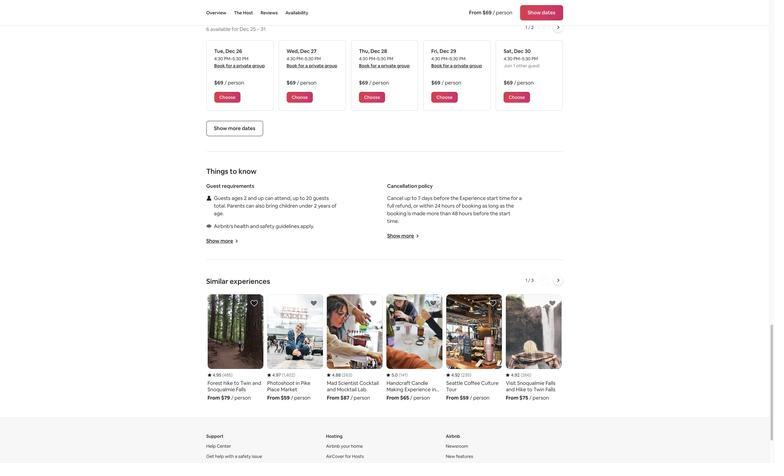 Task type: locate. For each thing, give the bounding box(es) containing it.
2 down 'show dates' "link"
[[532, 25, 534, 30]]

pm for tue, dec 26
[[242, 56, 249, 62]]

from $59 / person inside photoshoot in pike place market group
[[267, 394, 311, 401]]

new features
[[446, 453, 474, 459]]

dec for wed, dec 27
[[300, 48, 310, 55]]

guests
[[214, 195, 231, 202]]

6 ( from the left
[[521, 372, 523, 378]]

book for a private group link down 28
[[359, 63, 410, 69]]

of up 48 on the right top of the page
[[456, 202, 461, 209]]

4:30 inside thu, dec 28 4:30 pm–5:30 pm book for a private group
[[359, 56, 368, 62]]

$69 for tue, dec 26
[[214, 79, 224, 86]]

the up 48 on the right top of the page
[[451, 195, 459, 202]]

2 horizontal spatial 2
[[532, 25, 534, 30]]

2 book for a private group link from the left
[[287, 63, 338, 69]]

1 left 3
[[526, 277, 528, 283]]

from inside 'mad scientist cocktail and mocktail lab' group
[[327, 394, 340, 401]]

1 pm–5:30 from the left
[[224, 56, 241, 62]]

pm–5:30 up other
[[514, 56, 531, 62]]

group inside tue, dec 26 4:30 pm–5:30 pm book for a private group
[[252, 63, 265, 69]]

airbnb your home
[[326, 443, 363, 449]]

airbnb for airbnb your home
[[326, 443, 340, 449]]

0 horizontal spatial from $59 / person
[[267, 394, 311, 401]]

save this experience image inside 'mad scientist cocktail and mocktail lab' group
[[370, 299, 378, 307]]

safety
[[260, 223, 275, 230], [238, 453, 251, 459]]

) inside visit snoqualmie falls and hike to twin falls group
[[530, 372, 532, 378]]

save this experience image for 4.92 ( 235 )
[[490, 299, 497, 307]]

$59 down 4.97 ( 1,402 )
[[281, 394, 290, 401]]

group inside fri, dec 29 4:30 pm–5:30 pm book for a private group
[[470, 63, 482, 69]]

more inside cancel up to 7 days before the experience start time for a full refund, or within 24 hours of booking as long as the booking is made more than 48 hours before the start time.
[[427, 210, 440, 217]]

start down time
[[500, 210, 511, 217]]

rating 4.95 out of 5; 485 reviews image
[[208, 372, 233, 378]]

private down 28
[[382, 63, 396, 69]]

) for 5.0 ( 141 )
[[407, 372, 408, 378]]

2 of from the left
[[456, 202, 461, 209]]

0 horizontal spatial booking
[[388, 210, 407, 217]]

save this experience image inside photoshoot in pike place market group
[[310, 299, 318, 307]]

6 ) from the left
[[530, 372, 532, 378]]

2 horizontal spatial the
[[507, 202, 514, 209]]

28
[[382, 48, 388, 55]]

0 vertical spatial 1
[[526, 25, 528, 30]]

can left also on the left top of the page
[[246, 202, 255, 209]]

$69 / person down wed, dec 27 4:30 pm–5:30 pm book for a private group
[[287, 79, 317, 86]]

1 pm from the left
[[242, 56, 249, 62]]

before up 24
[[434, 195, 450, 202]]

book inside tue, dec 26 4:30 pm–5:30 pm book for a private group
[[214, 63, 225, 69]]

private down 29
[[454, 63, 469, 69]]

1 horizontal spatial 4.92
[[512, 372, 520, 378]]

) for 4.88 ( 263 )
[[351, 372, 353, 378]]

show more down airbnb's
[[206, 238, 233, 244]]

dec for thu, dec 28
[[371, 48, 381, 55]]

pm–5:30 down 27
[[297, 56, 314, 62]]

1 horizontal spatial dates
[[281, 15, 300, 24]]

4:30 up join
[[504, 56, 513, 62]]

$69 / person down tue, dec 26 4:30 pm–5:30 pm book for a private group
[[214, 79, 244, 86]]

$69 / person down other
[[504, 79, 534, 86]]

visit snoqualmie falls and hike to twin falls group
[[506, 294, 562, 401]]

dec left 27
[[300, 48, 310, 55]]

also
[[256, 202, 265, 209]]

pm–5:30 inside sat, dec 30 4:30 pm–5:30 pm join 1 other guest
[[514, 56, 531, 62]]

show more for show more link
[[388, 232, 414, 239]]

from inside photoshoot in pike place market group
[[267, 394, 280, 401]]

2
[[532, 25, 534, 30], [244, 195, 247, 202], [314, 202, 317, 209]]

1 vertical spatial can
[[246, 202, 255, 209]]

private inside thu, dec 28 4:30 pm–5:30 pm book for a private group
[[382, 63, 396, 69]]

1 horizontal spatial airbnb
[[446, 433, 461, 439]]

save this experience image
[[370, 299, 378, 307], [430, 299, 437, 307]]

4.92 ( 266 )
[[512, 372, 532, 378]]

4.92 inside seattle coffee culture tour group
[[452, 372, 461, 378]]

0 horizontal spatial 2
[[244, 195, 247, 202]]

choose from available dates 6 available for dec 25 – 31
[[206, 15, 300, 33]]

$59 inside seattle coffee culture tour group
[[460, 394, 469, 401]]

1 $59 from the left
[[281, 394, 290, 401]]

1 horizontal spatial $59
[[460, 394, 469, 401]]

book inside thu, dec 28 4:30 pm–5:30 pm book for a private group
[[359, 63, 370, 69]]

save this experience image for 4.97 ( 1,402 )
[[310, 299, 318, 307]]

0 horizontal spatial save this experience image
[[370, 299, 378, 307]]

0 horizontal spatial up
[[258, 195, 264, 202]]

0 vertical spatial and
[[248, 195, 257, 202]]

up
[[258, 195, 264, 202], [293, 195, 299, 202], [405, 195, 411, 202]]

can
[[265, 195, 274, 202], [246, 202, 255, 209]]

2 4.92 from the left
[[512, 372, 520, 378]]

0 vertical spatial safety
[[260, 223, 275, 230]]

( inside visit snoqualmie falls and hike to twin falls group
[[521, 372, 523, 378]]

2 $59 from the left
[[460, 394, 469, 401]]

$69 for sat, dec 30
[[504, 79, 513, 86]]

$69 / person for thu,
[[359, 79, 389, 86]]

1 vertical spatial 1
[[514, 63, 516, 69]]

2 left years
[[314, 202, 317, 209]]

get help with a safety issue
[[206, 453, 262, 459]]

book for a private group link down 27
[[287, 63, 338, 69]]

1 vertical spatial safety
[[238, 453, 251, 459]]

help center
[[206, 443, 231, 449]]

3 book from the left
[[359, 63, 370, 69]]

private inside wed, dec 27 4:30 pm–5:30 pm book for a private group
[[309, 63, 324, 69]]

4.88
[[332, 372, 341, 378]]

book for fri,
[[432, 63, 443, 69]]

available down choose
[[211, 26, 231, 33]]

save this experience image for 4.95 ( 485 )
[[251, 299, 258, 307]]

show
[[528, 9, 541, 16], [214, 125, 227, 132], [388, 232, 401, 239], [206, 238, 220, 244]]

0 horizontal spatial of
[[332, 202, 337, 209]]

0 horizontal spatial airbnb
[[326, 443, 340, 449]]

1 ( from the left
[[222, 372, 224, 378]]

3 pm from the left
[[387, 56, 394, 62]]

support
[[206, 433, 224, 439]]

4 4:30 from the left
[[432, 56, 441, 62]]

4 book from the left
[[432, 63, 443, 69]]

$79
[[221, 394, 230, 401]]

thu, dec 28 4:30 pm–5:30 pm book for a private group
[[359, 48, 410, 69]]

other
[[517, 63, 528, 69]]

2 vertical spatial 1
[[526, 277, 528, 283]]

for inside choose from available dates 6 available for dec 25 – 31
[[232, 26, 239, 33]]

2 horizontal spatial dates
[[542, 9, 556, 16]]

0 vertical spatial start
[[487, 195, 499, 202]]

save this experience image inside seattle coffee culture tour group
[[490, 299, 497, 307]]

pm
[[242, 56, 249, 62], [315, 56, 321, 62], [387, 56, 394, 62], [460, 56, 466, 62], [532, 56, 538, 62]]

1 horizontal spatial available
[[251, 15, 280, 24]]

choose
[[206, 15, 232, 24]]

a inside wed, dec 27 4:30 pm–5:30 pm book for a private group
[[306, 63, 308, 69]]

group inside thu, dec 28 4:30 pm–5:30 pm book for a private group
[[397, 63, 410, 69]]

2 horizontal spatial to
[[412, 195, 417, 202]]

and right health
[[250, 223, 259, 230]]

1 vertical spatial and
[[250, 223, 259, 230]]

dec left 26
[[226, 48, 235, 55]]

dec for fri, dec 29
[[440, 48, 450, 55]]

book down fri,
[[432, 63, 443, 69]]

/ inside 'mad scientist cocktail and mocktail lab' group
[[351, 394, 353, 401]]

4:30 down fri,
[[432, 56, 441, 62]]

1 horizontal spatial 2
[[314, 202, 317, 209]]

) inside seattle coffee culture tour group
[[470, 372, 472, 378]]

and up also on the left top of the page
[[248, 195, 257, 202]]

from $59 / person
[[267, 394, 311, 401], [447, 394, 490, 401]]

0 horizontal spatial start
[[487, 195, 499, 202]]

mad scientist cocktail and mocktail lab group
[[327, 294, 383, 401]]

0 vertical spatial booking
[[462, 202, 482, 209]]

5 $69 / person from the left
[[504, 79, 534, 86]]

2 book from the left
[[287, 63, 298, 69]]

of right years
[[332, 202, 337, 209]]

1 horizontal spatial show more
[[388, 232, 414, 239]]

$69 for thu, dec 28
[[359, 79, 368, 86]]

pm for fri, dec 29
[[460, 56, 466, 62]]

3 ( from the left
[[342, 372, 344, 378]]

) for 4.92 ( 235 )
[[470, 372, 472, 378]]

private inside tue, dec 26 4:30 pm–5:30 pm book for a private group
[[237, 63, 252, 69]]

pm inside sat, dec 30 4:30 pm–5:30 pm join 1 other guest
[[532, 56, 538, 62]]

pm–5:30 down 26
[[224, 56, 241, 62]]

your
[[341, 443, 350, 449]]

bring
[[266, 202, 278, 209]]

$69
[[483, 9, 492, 16], [214, 79, 224, 86], [287, 79, 296, 86], [359, 79, 368, 86], [432, 79, 441, 86], [504, 79, 513, 86]]

) inside 'mad scientist cocktail and mocktail lab' group
[[351, 372, 353, 378]]

a for 29
[[451, 63, 453, 69]]

the down long
[[491, 210, 499, 217]]

1 save this experience image from the left
[[251, 299, 258, 307]]

1 horizontal spatial up
[[293, 195, 299, 202]]

1 up from the left
[[258, 195, 264, 202]]

a inside fri, dec 29 4:30 pm–5:30 pm book for a private group
[[451, 63, 453, 69]]

book for a private group link down 29
[[432, 63, 482, 69]]

from $59 / person down 235
[[447, 394, 490, 401]]

group inside wed, dec 27 4:30 pm–5:30 pm book for a private group
[[325, 63, 338, 69]]

3 group from the left
[[397, 63, 410, 69]]

4:30 down wed,
[[287, 56, 296, 62]]

pm–5:30 inside fri, dec 29 4:30 pm–5:30 pm book for a private group
[[442, 56, 459, 62]]

$69 / person
[[214, 79, 244, 86], [287, 79, 317, 86], [359, 79, 389, 86], [432, 79, 462, 86], [504, 79, 534, 86]]

4:30 inside wed, dec 27 4:30 pm–5:30 pm book for a private group
[[287, 56, 296, 62]]

1 save this experience image from the left
[[370, 299, 378, 307]]

4 ) from the left
[[407, 372, 408, 378]]

2 as from the left
[[500, 202, 505, 209]]

1 vertical spatial booking
[[388, 210, 407, 217]]

( inside 'mad scientist cocktail and mocktail lab' group
[[342, 372, 344, 378]]

book down wed,
[[287, 63, 298, 69]]

pm inside thu, dec 28 4:30 pm–5:30 pm book for a private group
[[387, 56, 394, 62]]

$69 for wed, dec 27
[[287, 79, 296, 86]]

( inside handcraft candle making experience in seattle 'group'
[[399, 372, 401, 378]]

0 vertical spatial the
[[451, 195, 459, 202]]

4 $69 / person from the left
[[432, 79, 462, 86]]

2 4:30 from the left
[[287, 56, 296, 62]]

save this experience image inside forest hike to twin and snoqualmie falls group
[[251, 299, 258, 307]]

( inside photoshoot in pike place market group
[[282, 372, 284, 378]]

safety left issue
[[238, 453, 251, 459]]

2 ( from the left
[[282, 372, 284, 378]]

private for 29
[[454, 63, 469, 69]]

4:30 down tue, at the left top of page
[[214, 56, 223, 62]]

dec inside tue, dec 26 4:30 pm–5:30 pm book for a private group
[[226, 48, 235, 55]]

refund,
[[396, 202, 413, 209]]

dec left 25
[[240, 26, 249, 33]]

a for 27
[[306, 63, 308, 69]]

from $59 / person for 1,402
[[267, 394, 311, 401]]

3 ) from the left
[[351, 372, 353, 378]]

as down time
[[500, 202, 505, 209]]

) inside handcraft candle making experience in seattle 'group'
[[407, 372, 408, 378]]

pm inside fri, dec 29 4:30 pm–5:30 pm book for a private group
[[460, 56, 466, 62]]

0 horizontal spatial $59
[[281, 394, 290, 401]]

hours up than
[[442, 202, 455, 209]]

book down thu,
[[359, 63, 370, 69]]

0 horizontal spatial safety
[[238, 453, 251, 459]]

1 of from the left
[[332, 202, 337, 209]]

save this experience image inside visit snoqualmie falls and hike to twin falls group
[[549, 299, 557, 307]]

0 vertical spatial 2
[[532, 25, 534, 30]]

3 4:30 from the left
[[359, 56, 368, 62]]

the
[[234, 10, 242, 16]]

to inside guests ages 2 and up can attend, up to 20 guests total. parents can also bring children under 2 years of age.
[[300, 195, 305, 202]]

pm inside wed, dec 27 4:30 pm–5:30 pm book for a private group
[[315, 56, 321, 62]]

within
[[420, 202, 434, 209]]

show more for the show more button
[[206, 238, 233, 244]]

1 horizontal spatial save this experience image
[[430, 299, 437, 307]]

person inside 'mad scientist cocktail and mocktail lab' group
[[354, 394, 371, 401]]

1 vertical spatial available
[[211, 26, 231, 33]]

forest hike to twin and snoqualmie falls group
[[208, 294, 264, 401]]

dec left 30
[[514, 48, 524, 55]]

cancellation
[[388, 183, 418, 189]]

show more button
[[206, 238, 238, 244]]

show more dates link
[[206, 121, 263, 136]]

guidelines
[[276, 223, 300, 230]]

book inside fri, dec 29 4:30 pm–5:30 pm book for a private group
[[432, 63, 443, 69]]

airbnb up newsroom link
[[446, 433, 461, 439]]

1 from $59 / person from the left
[[267, 394, 311, 401]]

1 right join
[[514, 63, 516, 69]]

pm–5:30 inside thu, dec 28 4:30 pm–5:30 pm book for a private group
[[369, 56, 386, 62]]

pm–5:30 for 29
[[442, 56, 459, 62]]

5 pm–5:30 from the left
[[514, 56, 531, 62]]

1 group from the left
[[252, 63, 265, 69]]

up up also on the left top of the page
[[258, 195, 264, 202]]

1 $69 / person from the left
[[214, 79, 244, 86]]

) inside forest hike to twin and snoqualmie falls group
[[231, 372, 233, 378]]

2 group from the left
[[325, 63, 338, 69]]

of inside guests ages 2 and up can attend, up to 20 guests total. parents can also bring children under 2 years of age.
[[332, 202, 337, 209]]

fri,
[[432, 48, 439, 55]]

3 private from the left
[[382, 63, 396, 69]]

the host
[[234, 10, 253, 16]]

1 horizontal spatial can
[[265, 195, 274, 202]]

2 up from the left
[[293, 195, 299, 202]]

dec inside wed, dec 27 4:30 pm–5:30 pm book for a private group
[[300, 48, 310, 55]]

book inside wed, dec 27 4:30 pm–5:30 pm book for a private group
[[287, 63, 298, 69]]

0 vertical spatial available
[[251, 15, 280, 24]]

( for 266
[[521, 372, 523, 378]]

similar experiences
[[206, 277, 270, 286]]

1 horizontal spatial booking
[[462, 202, 482, 209]]

3 pm–5:30 from the left
[[369, 56, 386, 62]]

1 horizontal spatial the
[[491, 210, 499, 217]]

dec inside fri, dec 29 4:30 pm–5:30 pm book for a private group
[[440, 48, 450, 55]]

1 ) from the left
[[231, 372, 233, 378]]

5.0
[[392, 372, 398, 378]]

$69 / person down fri, dec 29 4:30 pm–5:30 pm book for a private group
[[432, 79, 462, 86]]

from for 5.0 ( 141 )
[[387, 394, 399, 401]]

4 save this experience image from the left
[[549, 299, 557, 307]]

available up 31
[[251, 15, 280, 24]]

0 horizontal spatial can
[[246, 202, 255, 209]]

4:30 inside fri, dec 29 4:30 pm–5:30 pm book for a private group
[[432, 56, 441, 62]]

$59 inside photoshoot in pike place market group
[[281, 394, 290, 401]]

4 book for a private group link from the left
[[432, 63, 482, 69]]

hours right 48 on the right top of the page
[[459, 210, 473, 217]]

children
[[279, 202, 298, 209]]

from inside visit snoqualmie falls and hike to twin falls group
[[506, 394, 519, 401]]

2 private from the left
[[309, 63, 324, 69]]

1 horizontal spatial to
[[300, 195, 305, 202]]

0 horizontal spatial as
[[483, 202, 488, 209]]

( for 141
[[399, 372, 401, 378]]

0 horizontal spatial hours
[[442, 202, 455, 209]]

1 vertical spatial airbnb
[[326, 443, 340, 449]]

save this experience image for 4.92 ( 266 )
[[549, 299, 557, 307]]

up up refund,
[[405, 195, 411, 202]]

dec left 29
[[440, 48, 450, 55]]

of
[[332, 202, 337, 209], [456, 202, 461, 209]]

private down 26
[[237, 63, 252, 69]]

1 inside sat, dec 30 4:30 pm–5:30 pm join 1 other guest
[[514, 63, 516, 69]]

from $59 / person inside seattle coffee culture tour group
[[447, 394, 490, 401]]

5 4:30 from the left
[[504, 56, 513, 62]]

266
[[523, 372, 530, 378]]

) for 4.97 ( 1,402 )
[[294, 372, 296, 378]]

help
[[215, 453, 224, 459]]

2 save this experience image from the left
[[430, 299, 437, 307]]

$69 / person for sat,
[[504, 79, 534, 86]]

for
[[232, 26, 239, 33], [226, 63, 232, 69], [299, 63, 305, 69], [371, 63, 377, 69], [444, 63, 450, 69], [512, 195, 518, 202], [346, 453, 351, 459]]

( inside forest hike to twin and snoqualmie falls group
[[222, 372, 224, 378]]

$69 / person for wed,
[[287, 79, 317, 86]]

2 from $59 / person from the left
[[447, 394, 490, 401]]

start up long
[[487, 195, 499, 202]]

book for tue,
[[214, 63, 225, 69]]

( inside seattle coffee culture tour group
[[461, 372, 463, 378]]

booking
[[462, 202, 482, 209], [388, 210, 407, 217]]

to
[[230, 167, 237, 176], [300, 195, 305, 202], [412, 195, 417, 202]]

1 vertical spatial 2
[[244, 195, 247, 202]]

0 horizontal spatial show more
[[206, 238, 233, 244]]

0 horizontal spatial before
[[434, 195, 450, 202]]

or
[[414, 202, 419, 209]]

1
[[526, 25, 528, 30], [514, 63, 516, 69], [526, 277, 528, 283]]

total.
[[214, 202, 226, 209]]

1 4:30 from the left
[[214, 56, 223, 62]]

pm–5:30 down 28
[[369, 56, 386, 62]]

1 book from the left
[[214, 63, 225, 69]]

4 pm from the left
[[460, 56, 466, 62]]

2 ) from the left
[[294, 372, 296, 378]]

1 horizontal spatial of
[[456, 202, 461, 209]]

dec inside thu, dec 28 4:30 pm–5:30 pm book for a private group
[[371, 48, 381, 55]]

pm–5:30 inside wed, dec 27 4:30 pm–5:30 pm book for a private group
[[297, 56, 314, 62]]

7
[[418, 195, 421, 202]]

4:30 down thu,
[[359, 56, 368, 62]]

a inside tue, dec 26 4:30 pm–5:30 pm book for a private group
[[233, 63, 236, 69]]

start
[[487, 195, 499, 202], [500, 210, 511, 217]]

book down tue, at the left top of page
[[214, 63, 225, 69]]

up up children
[[293, 195, 299, 202]]

2 vertical spatial the
[[491, 210, 499, 217]]

as left long
[[483, 202, 488, 209]]

1 private from the left
[[237, 63, 252, 69]]

dec left 28
[[371, 48, 381, 55]]

1 horizontal spatial from $59 / person
[[447, 394, 490, 401]]

(
[[222, 372, 224, 378], [282, 372, 284, 378], [342, 372, 344, 378], [399, 372, 401, 378], [461, 372, 463, 378], [521, 372, 523, 378]]

to left 20
[[300, 195, 305, 202]]

from
[[470, 9, 482, 16], [208, 394, 220, 401], [267, 394, 280, 401], [327, 394, 340, 401], [387, 394, 399, 401], [447, 394, 459, 401], [506, 394, 519, 401]]

4 private from the left
[[454, 63, 469, 69]]

save this experience image
[[251, 299, 258, 307], [310, 299, 318, 307], [490, 299, 497, 307], [549, 299, 557, 307]]

3 $69 / person from the left
[[359, 79, 389, 86]]

2 save this experience image from the left
[[310, 299, 318, 307]]

from $59 / person down 1,402
[[267, 394, 311, 401]]

hours
[[442, 202, 455, 209], [459, 210, 473, 217]]

$59
[[281, 394, 290, 401], [460, 394, 469, 401]]

1 horizontal spatial hours
[[459, 210, 473, 217]]

$69 / person for tue,
[[214, 79, 244, 86]]

5 ) from the left
[[470, 372, 472, 378]]

and inside guests ages 2 and up can attend, up to 20 guests total. parents can also bring children under 2 years of age.
[[248, 195, 257, 202]]

from inside handcraft candle making experience in seattle 'group'
[[387, 394, 399, 401]]

safety left guidelines
[[260, 223, 275, 230]]

1 vertical spatial hours
[[459, 210, 473, 217]]

dec for sat, dec 30
[[514, 48, 524, 55]]

0 horizontal spatial available
[[211, 26, 231, 33]]

4.92 left 235
[[452, 372, 461, 378]]

book for a private group link down 26
[[214, 63, 265, 69]]

1 down 'show dates' "link"
[[526, 25, 528, 30]]

3 book for a private group link from the left
[[359, 63, 410, 69]]

wed,
[[287, 48, 299, 55]]

from
[[233, 15, 249, 24]]

the down time
[[507, 202, 514, 209]]

guest
[[529, 63, 541, 69]]

show more link
[[388, 232, 420, 239]]

to left the 7 in the right of the page
[[412, 195, 417, 202]]

group for 28
[[397, 63, 410, 69]]

4.92 left 266
[[512, 372, 520, 378]]

pm–5:30 inside tue, dec 26 4:30 pm–5:30 pm book for a private group
[[224, 56, 241, 62]]

2 horizontal spatial up
[[405, 195, 411, 202]]

cancel up to 7 days before the experience start time for a full refund, or within 24 hours of booking as long as the booking is made more than 48 hours before the start time.
[[388, 195, 522, 224]]

private down 27
[[309, 63, 324, 69]]

$69 for fri, dec 29
[[432, 79, 441, 86]]

4:30 inside sat, dec 30 4:30 pm–5:30 pm join 1 other guest
[[504, 56, 513, 62]]

private inside fri, dec 29 4:30 pm–5:30 pm book for a private group
[[454, 63, 469, 69]]

3 save this experience image from the left
[[490, 299, 497, 307]]

airbnb down hosting
[[326, 443, 340, 449]]

group for 29
[[470, 63, 482, 69]]

30
[[525, 48, 531, 55]]

rating 4.88 out of 5; 263 reviews image
[[327, 372, 353, 378]]

center
[[217, 443, 231, 449]]

4:30 for wed,
[[287, 56, 296, 62]]

/
[[493, 9, 495, 16], [529, 25, 531, 30], [225, 79, 227, 86], [297, 79, 299, 86], [370, 79, 372, 86], [442, 79, 444, 86], [515, 79, 517, 86], [529, 277, 531, 283], [231, 394, 234, 401], [291, 394, 293, 401], [351, 394, 353, 401], [411, 394, 413, 401], [470, 394, 473, 401], [530, 394, 532, 401]]

for inside wed, dec 27 4:30 pm–5:30 pm book for a private group
[[299, 63, 305, 69]]

a inside thu, dec 28 4:30 pm–5:30 pm book for a private group
[[378, 63, 381, 69]]

from inside seattle coffee culture tour group
[[447, 394, 459, 401]]

5 ( from the left
[[461, 372, 463, 378]]

5 pm from the left
[[532, 56, 538, 62]]

2 pm–5:30 from the left
[[297, 56, 314, 62]]

1 book for a private group link from the left
[[214, 63, 265, 69]]

4 ( from the left
[[399, 372, 401, 378]]

4.92 inside visit snoqualmie falls and hike to twin falls group
[[512, 372, 520, 378]]

1 horizontal spatial start
[[500, 210, 511, 217]]

2 $69 / person from the left
[[287, 79, 317, 86]]

$69 / person down thu, dec 28 4:30 pm–5:30 pm book for a private group
[[359, 79, 389, 86]]

dec inside sat, dec 30 4:30 pm–5:30 pm join 1 other guest
[[514, 48, 524, 55]]

under
[[299, 202, 313, 209]]

$59 down 235
[[460, 394, 469, 401]]

a for 26
[[233, 63, 236, 69]]

from $59 / person for 235
[[447, 394, 490, 401]]

booking down experience
[[462, 202, 482, 209]]

0 vertical spatial before
[[434, 195, 450, 202]]

to left know on the top left of the page
[[230, 167, 237, 176]]

before down long
[[474, 210, 490, 217]]

0 vertical spatial airbnb
[[446, 433, 461, 439]]

2 for ages
[[244, 195, 247, 202]]

pm inside tue, dec 26 4:30 pm–5:30 pm book for a private group
[[242, 56, 249, 62]]

for inside thu, dec 28 4:30 pm–5:30 pm book for a private group
[[371, 63, 377, 69]]

2 vertical spatial 2
[[314, 202, 317, 209]]

1 4.92 from the left
[[452, 372, 461, 378]]

4 pm–5:30 from the left
[[442, 56, 459, 62]]

4:30 inside tue, dec 26 4:30 pm–5:30 pm book for a private group
[[214, 56, 223, 62]]

apply.
[[301, 223, 314, 230]]

can up bring
[[265, 195, 274, 202]]

2 pm from the left
[[315, 56, 321, 62]]

booking up time.
[[388, 210, 407, 217]]

airbnb
[[446, 433, 461, 439], [326, 443, 340, 449]]

4:30 for fri,
[[432, 56, 441, 62]]

from inside forest hike to twin and snoqualmie falls group
[[208, 394, 220, 401]]

3 up from the left
[[405, 195, 411, 202]]

1 horizontal spatial before
[[474, 210, 490, 217]]

rating 4.92 out of 5; 266 reviews image
[[506, 372, 532, 378]]

available
[[251, 15, 280, 24], [211, 26, 231, 33]]

$65
[[401, 394, 410, 401]]

group
[[252, 63, 265, 69], [325, 63, 338, 69], [397, 63, 410, 69], [470, 63, 482, 69]]

2 right the ages
[[244, 195, 247, 202]]

pm–5:30 down 29
[[442, 56, 459, 62]]

pm for sat, dec 30
[[532, 56, 538, 62]]

show more down time.
[[388, 232, 414, 239]]

reviews button
[[261, 0, 278, 26]]

0 horizontal spatial 4.92
[[452, 372, 461, 378]]

long
[[489, 202, 499, 209]]

is
[[408, 210, 411, 217]]

4 group from the left
[[470, 63, 482, 69]]

for inside cancel up to 7 days before the experience start time for a full refund, or within 24 hours of booking as long as the booking is made more than 48 hours before the start time.
[[512, 195, 518, 202]]

263
[[344, 372, 351, 378]]

1 horizontal spatial as
[[500, 202, 505, 209]]

) inside photoshoot in pike place market group
[[294, 372, 296, 378]]



Task type: describe. For each thing, give the bounding box(es) containing it.
new
[[446, 453, 456, 459]]

sat, dec 30 4:30 pm–5:30 pm join 1 other guest
[[504, 48, 541, 69]]

hosts
[[352, 453, 364, 459]]

sat,
[[504, 48, 513, 55]]

from for 4.92 ( 266 )
[[506, 394, 519, 401]]

than
[[441, 210, 451, 217]]

from $87 / person
[[327, 394, 371, 401]]

fri, dec 29 4:30 pm–5:30 pm book for a private group
[[432, 48, 482, 69]]

guests ages 2 and up can attend, up to 20 guests total. parents can also bring children under 2 years of age.
[[214, 195, 337, 217]]

dates inside "link"
[[542, 9, 556, 16]]

pm–5:30 for 28
[[369, 56, 386, 62]]

aircover for hosts link
[[326, 453, 364, 459]]

dec inside choose from available dates 6 available for dec 25 – 31
[[240, 26, 249, 33]]

27
[[311, 48, 317, 55]]

0 vertical spatial can
[[265, 195, 274, 202]]

guest requirements
[[206, 183, 254, 189]]

wed, dec 27 4:30 pm–5:30 pm book for a private group
[[287, 48, 338, 69]]

6
[[206, 26, 209, 33]]

1 vertical spatial the
[[507, 202, 514, 209]]

similar
[[206, 277, 228, 286]]

rating 5.0 out of 5; 141 reviews image
[[387, 372, 408, 378]]

private for 26
[[237, 63, 252, 69]]

4:30 for thu,
[[359, 56, 368, 62]]

airbnb's
[[214, 223, 233, 230]]

pm–5:30 for 27
[[297, 56, 314, 62]]

1 horizontal spatial safety
[[260, 223, 275, 230]]

20
[[306, 195, 312, 202]]

for inside tue, dec 26 4:30 pm–5:30 pm book for a private group
[[226, 63, 232, 69]]

private for 27
[[309, 63, 324, 69]]

/ inside visit snoqualmie falls and hike to twin falls group
[[530, 394, 532, 401]]

rating 4.97 out of 5; 1,402 reviews image
[[267, 372, 296, 378]]

person inside visit snoqualmie falls and hike to twin falls group
[[533, 394, 550, 401]]

$69 / person for fri,
[[432, 79, 462, 86]]

experience
[[460, 195, 486, 202]]

141
[[401, 372, 407, 378]]

join
[[504, 63, 513, 69]]

help center link
[[206, 443, 231, 449]]

485
[[224, 372, 231, 378]]

from for 4.95 ( 485 )
[[208, 394, 220, 401]]

from for 4.97 ( 1,402 )
[[267, 394, 280, 401]]

4:30 for tue,
[[214, 56, 223, 62]]

/ inside forest hike to twin and snoqualmie falls group
[[231, 394, 234, 401]]

from for 4.92 ( 235 )
[[447, 394, 459, 401]]

( for 485
[[222, 372, 224, 378]]

book for a private group link for 27
[[287, 63, 338, 69]]

$59 for 1,402
[[281, 394, 290, 401]]

1 for from $59 / person
[[526, 277, 528, 283]]

home
[[351, 443, 363, 449]]

save this experience image for from $65 / person
[[430, 299, 437, 307]]

age.
[[214, 210, 224, 217]]

show inside "link"
[[528, 9, 541, 16]]

pm for wed, dec 27
[[315, 56, 321, 62]]

24
[[435, 202, 441, 209]]

dates inside choose from available dates 6 available for dec 25 – 31
[[281, 15, 300, 24]]

book for thu,
[[359, 63, 370, 69]]

overview button
[[206, 0, 227, 26]]

/ inside seattle coffee culture tour group
[[470, 394, 473, 401]]

person inside photoshoot in pike place market group
[[294, 394, 311, 401]]

pm–5:30 for 26
[[224, 56, 241, 62]]

4.92 for $59
[[452, 372, 461, 378]]

book for a private group link for 26
[[214, 63, 265, 69]]

save this experience image for from $87 / person
[[370, 299, 378, 307]]

0 vertical spatial hours
[[442, 202, 455, 209]]

1 vertical spatial before
[[474, 210, 490, 217]]

1 / 3
[[526, 277, 534, 283]]

issue
[[252, 453, 262, 459]]

0 horizontal spatial to
[[230, 167, 237, 176]]

4.92 for $75
[[512, 372, 520, 378]]

cancel
[[388, 195, 404, 202]]

$75
[[520, 394, 529, 401]]

5.0 ( 141 )
[[392, 372, 408, 378]]

from for 4.88 ( 263 )
[[327, 394, 340, 401]]

book for a private group link for 28
[[359, 63, 410, 69]]

–
[[257, 26, 260, 33]]

handcraft candle making experience in seattle group
[[387, 294, 443, 401]]

tue, dec 26 4:30 pm–5:30 pm book for a private group
[[214, 48, 265, 69]]

1 vertical spatial start
[[500, 210, 511, 217]]

years
[[318, 202, 331, 209]]

a inside cancel up to 7 days before the experience start time for a full refund, or within 24 hours of booking as long as the booking is made more than 48 hours before the start time.
[[520, 195, 522, 202]]

pm for thu, dec 28
[[387, 56, 394, 62]]

0 horizontal spatial the
[[451, 195, 459, 202]]

time
[[500, 195, 511, 202]]

/ inside handcraft candle making experience in seattle 'group'
[[411, 394, 413, 401]]

policy
[[419, 183, 433, 189]]

overview
[[206, 10, 227, 16]]

group for 27
[[325, 63, 338, 69]]

get
[[206, 453, 214, 459]]

made
[[413, 210, 426, 217]]

private for 28
[[382, 63, 396, 69]]

from $65 / person
[[387, 394, 430, 401]]

person inside forest hike to twin and snoqualmie falls group
[[235, 394, 251, 401]]

/ inside photoshoot in pike place market group
[[291, 394, 293, 401]]

help
[[206, 443, 216, 449]]

1 / 2
[[526, 25, 534, 30]]

4.92 ( 235 )
[[452, 372, 472, 378]]

ages
[[232, 195, 243, 202]]

dec for tue, dec 26
[[226, 48, 235, 55]]

rating 4.92 out of 5; 235 reviews image
[[447, 372, 472, 378]]

photoshoot in pike place market group
[[267, 294, 323, 401]]

( for 235
[[461, 372, 463, 378]]

4.97 ( 1,402 )
[[273, 372, 296, 378]]

0 horizontal spatial dates
[[242, 125, 256, 132]]

$59 for 235
[[460, 394, 469, 401]]

pm–5:30 for 30
[[514, 56, 531, 62]]

health
[[234, 223, 249, 230]]

for inside fri, dec 29 4:30 pm–5:30 pm book for a private group
[[444, 63, 450, 69]]

$87
[[341, 394, 350, 401]]

things
[[206, 167, 229, 176]]

show more dates
[[214, 125, 256, 132]]

2 for /
[[532, 25, 534, 30]]

guest
[[206, 183, 221, 189]]

group for 26
[[252, 63, 265, 69]]

) for 4.95 ( 485 )
[[231, 372, 233, 378]]

( for 263
[[342, 372, 344, 378]]

thu,
[[359, 48, 370, 55]]

newsroom
[[446, 443, 469, 449]]

book for wed,
[[287, 63, 298, 69]]

) for 4.92 ( 266 )
[[530, 372, 532, 378]]

know
[[239, 167, 257, 176]]

book for a private group link for 29
[[432, 63, 482, 69]]

hosting
[[326, 433, 343, 439]]

aircover for hosts
[[326, 453, 364, 459]]

48
[[452, 210, 458, 217]]

airbnb's health and safety guidelines apply.
[[214, 223, 314, 230]]

1 as from the left
[[483, 202, 488, 209]]

the host button
[[234, 0, 253, 26]]

4:30 for sat,
[[504, 56, 513, 62]]

from $69 / person
[[470, 9, 513, 16]]

to inside cancel up to 7 days before the experience start time for a full refund, or within 24 hours of booking as long as the booking is made more than 48 hours before the start time.
[[412, 195, 417, 202]]

4.97
[[273, 372, 281, 378]]

26
[[236, 48, 242, 55]]

newsroom link
[[446, 443, 469, 449]]

reviews
[[261, 10, 278, 16]]

requirements
[[222, 183, 254, 189]]

parents
[[227, 202, 245, 209]]

experiences
[[230, 277, 270, 286]]

seattle coffee culture tour group
[[447, 294, 503, 401]]

tue,
[[214, 48, 225, 55]]

up inside cancel up to 7 days before the experience start time for a full refund, or within 24 hours of booking as long as the booking is made more than 48 hours before the start time.
[[405, 195, 411, 202]]

new features link
[[446, 453, 474, 459]]

days
[[422, 195, 433, 202]]

( for 1,402
[[282, 372, 284, 378]]

person inside seattle coffee culture tour group
[[474, 394, 490, 401]]

25
[[250, 26, 256, 33]]

guests
[[313, 195, 329, 202]]

person inside handcraft candle making experience in seattle 'group'
[[414, 394, 430, 401]]

of inside cancel up to 7 days before the experience start time for a full refund, or within 24 hours of booking as long as the booking is made more than 48 hours before the start time.
[[456, 202, 461, 209]]

a for 28
[[378, 63, 381, 69]]

1,402
[[284, 372, 294, 378]]

airbnb for airbnb
[[446, 433, 461, 439]]

1 for $69 / person
[[526, 25, 528, 30]]

4.88 ( 263 )
[[332, 372, 353, 378]]



Task type: vqa. For each thing, say whether or not it's contained in the screenshot.


